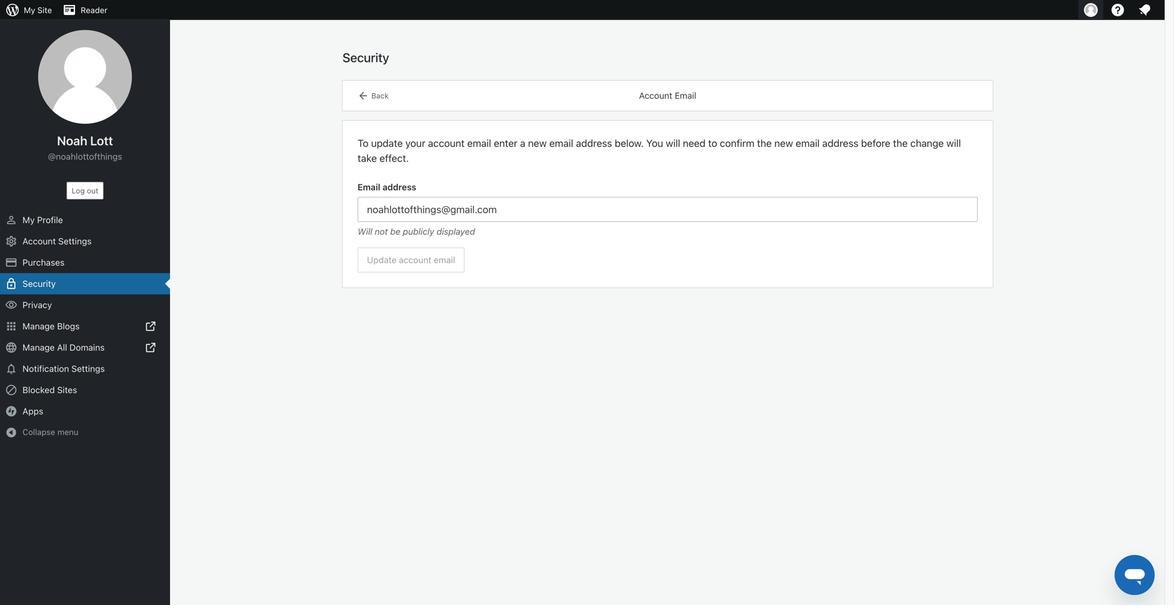 Task type: describe. For each thing, give the bounding box(es) containing it.
my for my profile
[[23, 215, 35, 225]]

manage all domains
[[23, 343, 105, 353]]

1 will from the left
[[666, 137, 681, 149]]

2 will from the left
[[947, 137, 962, 149]]

@
[[48, 151, 56, 162]]

email address
[[358, 182, 417, 192]]

manage your notifications image
[[1138, 3, 1153, 18]]

1 the from the left
[[758, 137, 772, 149]]

reader
[[81, 5, 108, 15]]

to
[[709, 137, 718, 149]]

enter
[[494, 137, 518, 149]]

change
[[911, 137, 944, 149]]

below.
[[615, 137, 644, 149]]

update
[[367, 255, 397, 265]]

update account email button
[[358, 248, 465, 273]]

blocked sites link
[[0, 380, 170, 401]]

need
[[683, 137, 706, 149]]

2 the from the left
[[894, 137, 908, 149]]

account for account settings
[[23, 236, 56, 246]]

notifications image
[[5, 363, 18, 375]]

will not be publicly displayed
[[358, 226, 475, 237]]

log out
[[72, 186, 98, 195]]

noah lott image
[[38, 30, 132, 124]]

purchases link
[[0, 252, 170, 273]]

sites
[[57, 385, 77, 395]]

1 horizontal spatial address
[[576, 137, 613, 149]]

account inside to update your account email enter a new email address below. you will need to confirm the new email address before the change will take effect.
[[428, 137, 465, 149]]

block image
[[5, 384, 18, 397]]

blocked
[[23, 385, 55, 395]]

notification settings
[[23, 364, 105, 374]]

back
[[372, 91, 389, 100]]

visibility image
[[5, 299, 18, 312]]

group inside security main content
[[358, 181, 978, 238]]

1 horizontal spatial email
[[675, 90, 697, 101]]

0 horizontal spatial security
[[23, 279, 56, 289]]

account settings link
[[0, 231, 170, 252]]

apps link
[[0, 401, 170, 422]]

all
[[57, 343, 67, 353]]

a
[[520, 137, 526, 149]]

my site
[[24, 5, 52, 15]]

my site link
[[0, 0, 57, 20]]

reader link
[[57, 0, 113, 20]]

lott
[[90, 133, 113, 148]]

before
[[862, 137, 891, 149]]

manage blogs
[[23, 321, 80, 332]]

manage all domains link
[[0, 337, 170, 358]]



Task type: vqa. For each thing, say whether or not it's contained in the screenshot.
group containing Email address
yes



Task type: locate. For each thing, give the bounding box(es) containing it.
will right change
[[947, 137, 962, 149]]

1 vertical spatial account
[[399, 255, 432, 265]]

2 manage from the top
[[23, 343, 55, 353]]

my profile image
[[1085, 3, 1099, 17]]

2 horizontal spatial address
[[823, 137, 859, 149]]

be
[[391, 226, 401, 237]]

take
[[358, 152, 377, 164]]

noahlottofthings
[[56, 151, 122, 162]]

1 horizontal spatial security
[[343, 50, 389, 65]]

1 horizontal spatial the
[[894, 137, 908, 149]]

security
[[343, 50, 389, 65], [23, 279, 56, 289]]

my for my site
[[24, 5, 35, 15]]

email up need on the top right of the page
[[675, 90, 697, 101]]

settings
[[58, 236, 92, 246], [71, 364, 105, 374]]

1 vertical spatial email
[[358, 182, 381, 192]]

0 vertical spatial manage
[[23, 321, 55, 332]]

settings down my profile link
[[58, 236, 92, 246]]

0 vertical spatial email
[[675, 90, 697, 101]]

log out button
[[67, 182, 103, 200]]

settings for account settings
[[58, 236, 92, 246]]

language image
[[5, 342, 18, 354]]

will
[[666, 137, 681, 149], [947, 137, 962, 149]]

domains
[[70, 343, 105, 353]]

address down effect.
[[383, 182, 417, 192]]

address left the before
[[823, 137, 859, 149]]

0 vertical spatial account
[[639, 90, 673, 101]]

blogs
[[57, 321, 80, 332]]

manage down privacy
[[23, 321, 55, 332]]

not
[[375, 226, 388, 237]]

settings down domains
[[71, 364, 105, 374]]

0 vertical spatial my
[[24, 5, 35, 15]]

email
[[468, 137, 492, 149], [550, 137, 574, 149], [796, 137, 820, 149], [434, 255, 455, 265]]

to
[[358, 137, 369, 149]]

email inside button
[[434, 255, 455, 265]]

0 horizontal spatial the
[[758, 137, 772, 149]]

1 horizontal spatial new
[[775, 137, 794, 149]]

security up privacy
[[23, 279, 56, 289]]

account
[[639, 90, 673, 101], [23, 236, 56, 246]]

my
[[24, 5, 35, 15], [23, 215, 35, 225]]

account settings
[[23, 236, 92, 246]]

1 horizontal spatial account
[[639, 90, 673, 101]]

group containing email address
[[358, 181, 978, 238]]

0 horizontal spatial account
[[23, 236, 56, 246]]

apps image
[[5, 320, 18, 333]]

1 new from the left
[[528, 137, 547, 149]]

to update your account email enter a new email address below. you will need to confirm the new email address before the change will take effect.
[[358, 137, 962, 164]]

will
[[358, 226, 373, 237]]

site
[[37, 5, 52, 15]]

manage blogs link
[[0, 316, 170, 337]]

0 horizontal spatial email
[[358, 182, 381, 192]]

displayed
[[437, 226, 475, 237]]

2 new from the left
[[775, 137, 794, 149]]

profile
[[37, 215, 63, 225]]

lock image
[[5, 278, 18, 290]]

address
[[576, 137, 613, 149], [823, 137, 859, 149], [383, 182, 417, 192]]

the
[[758, 137, 772, 149], [894, 137, 908, 149]]

security up back link
[[343, 50, 389, 65]]

email
[[675, 90, 697, 101], [358, 182, 381, 192]]

manage for manage blogs
[[23, 321, 55, 332]]

new right confirm
[[775, 137, 794, 149]]

account down will not be publicly displayed
[[399, 255, 432, 265]]

blocked sites
[[23, 385, 77, 395]]

collapse
[[23, 428, 55, 437]]

manage up notification
[[23, 343, 55, 353]]

my profile
[[23, 215, 63, 225]]

manage
[[23, 321, 55, 332], [23, 343, 55, 353]]

credit_card image
[[5, 256, 18, 269]]

security link
[[0, 273, 170, 295]]

person image
[[5, 214, 18, 226]]

1 horizontal spatial will
[[947, 137, 962, 149]]

0 horizontal spatial new
[[528, 137, 547, 149]]

noah lott @ noahlottofthings
[[48, 133, 122, 162]]

help image
[[1111, 3, 1126, 18]]

account email
[[639, 90, 697, 101]]

1 vertical spatial manage
[[23, 343, 55, 353]]

account for account email
[[639, 90, 673, 101]]

my right person image
[[23, 215, 35, 225]]

account up the you
[[639, 90, 673, 101]]

1 vertical spatial account
[[23, 236, 56, 246]]

security main content
[[343, 49, 993, 288]]

notification
[[23, 364, 69, 374]]

account right your
[[428, 137, 465, 149]]

new right a
[[528, 137, 547, 149]]

privacy
[[23, 300, 52, 310]]

menu
[[57, 428, 78, 437]]

my profile link
[[0, 210, 170, 231]]

my left site
[[24, 5, 35, 15]]

purchases
[[23, 257, 65, 268]]

group
[[358, 181, 978, 238]]

1 vertical spatial my
[[23, 215, 35, 225]]

will right the you
[[666, 137, 681, 149]]

log
[[72, 186, 85, 195]]

manage for manage all domains
[[23, 343, 55, 353]]

back link
[[358, 88, 389, 104]]

account inside security main content
[[639, 90, 673, 101]]

0 vertical spatial settings
[[58, 236, 92, 246]]

1 manage from the top
[[23, 321, 55, 332]]

settings for notification settings
[[71, 364, 105, 374]]

email down take
[[358, 182, 381, 192]]

address left below.
[[576, 137, 613, 149]]

Email address text field
[[358, 197, 978, 222]]

account
[[428, 137, 465, 149], [399, 255, 432, 265]]

0 vertical spatial account
[[428, 137, 465, 149]]

the right confirm
[[758, 137, 772, 149]]

account inside button
[[399, 255, 432, 265]]

confirm
[[720, 137, 755, 149]]

out
[[87, 186, 98, 195]]

update account email
[[367, 255, 455, 265]]

settings image
[[5, 235, 18, 248]]

0 horizontal spatial will
[[666, 137, 681, 149]]

notification settings link
[[0, 358, 170, 380]]

you
[[647, 137, 664, 149]]

the right the before
[[894, 137, 908, 149]]

0 vertical spatial security
[[343, 50, 389, 65]]

new
[[528, 137, 547, 149], [775, 137, 794, 149]]

account down my profile
[[23, 236, 56, 246]]

security inside main content
[[343, 50, 389, 65]]

your
[[406, 137, 426, 149]]

1 vertical spatial security
[[23, 279, 56, 289]]

privacy link
[[0, 295, 170, 316]]

noah
[[57, 133, 87, 148]]

effect.
[[380, 152, 409, 164]]

1 vertical spatial settings
[[71, 364, 105, 374]]

update
[[371, 137, 403, 149]]

collapse menu link
[[0, 422, 170, 443]]

apps
[[23, 406, 43, 417]]

publicly
[[403, 226, 434, 237]]

collapse menu
[[23, 428, 78, 437]]

0 horizontal spatial address
[[383, 182, 417, 192]]



